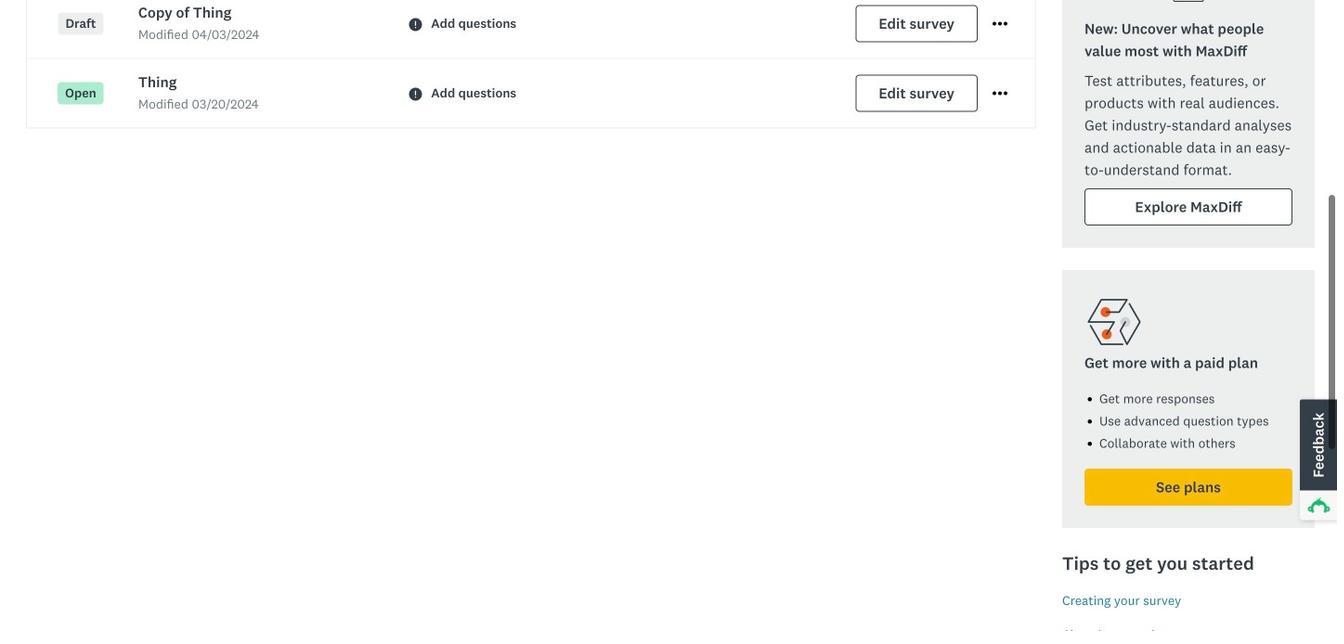 Task type: locate. For each thing, give the bounding box(es) containing it.
2 warning image from the top
[[409, 88, 422, 101]]

open menu image
[[993, 16, 1007, 31], [993, 22, 1007, 26], [993, 92, 1007, 95]]

0 vertical spatial warning image
[[409, 18, 422, 31]]

warning image for second open menu icon from the bottom
[[409, 18, 422, 31]]

1 vertical spatial warning image
[[409, 88, 422, 101]]

response based pricing icon image
[[1084, 292, 1144, 352]]

open menu image
[[993, 86, 1007, 101]]

warning image for first open menu icon from the bottom
[[409, 88, 422, 101]]

1 warning image from the top
[[409, 18, 422, 31]]

warning image
[[409, 18, 422, 31], [409, 88, 422, 101]]

2 open menu image from the top
[[993, 22, 1007, 26]]



Task type: vqa. For each thing, say whether or not it's contained in the screenshot.
1st Warning icon
yes



Task type: describe. For each thing, give the bounding box(es) containing it.
3 open menu image from the top
[[993, 92, 1007, 95]]

max diff icon image
[[1166, 0, 1211, 7]]

1 open menu image from the top
[[993, 16, 1007, 31]]



